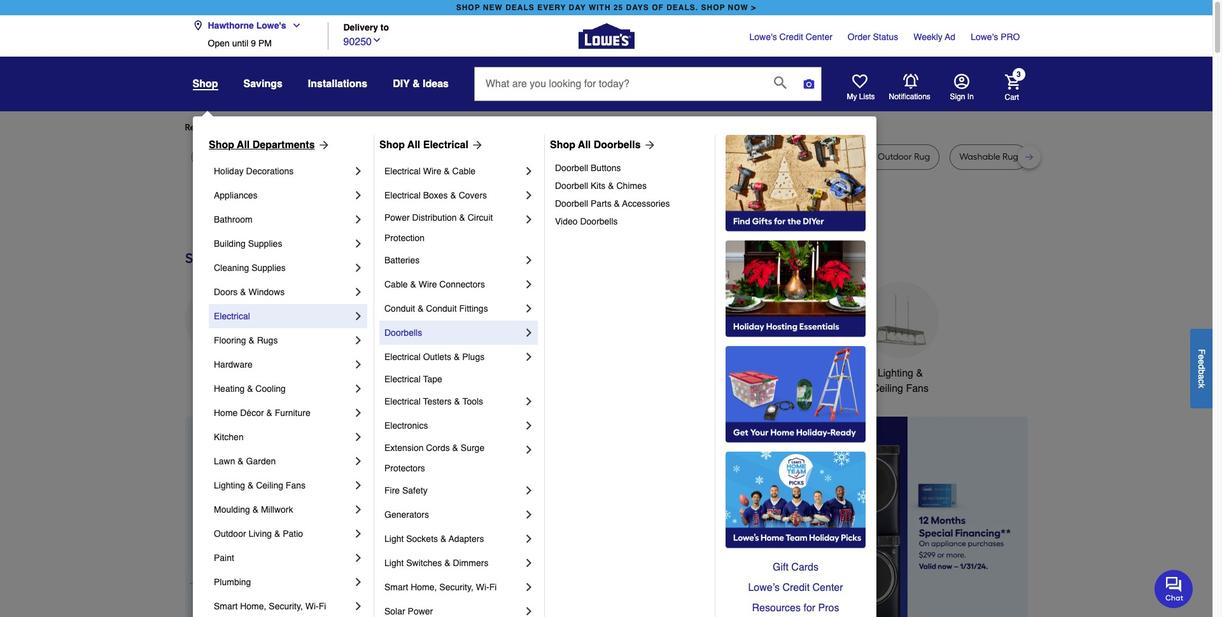 Task type: vqa. For each thing, say whether or not it's contained in the screenshot.
Appliances inside the button
yes



Task type: locate. For each thing, give the bounding box(es) containing it.
buttons
[[591, 163, 621, 173]]

all down recommended searches for you
[[237, 139, 250, 151]]

arrow right image for shop all doorbells
[[641, 139, 656, 151]]

credit up search icon
[[780, 32, 803, 42]]

1 shop from the left
[[456, 3, 480, 12]]

decorations down rug rug
[[246, 166, 294, 176]]

shop down more suggestions for you link
[[379, 139, 405, 151]]

1 vertical spatial credit
[[783, 582, 810, 594]]

3 shop from the left
[[550, 139, 575, 151]]

now
[[728, 3, 749, 12]]

1 vertical spatial lighting
[[214, 481, 245, 491]]

3 rug from the left
[[280, 151, 296, 162]]

0 vertical spatial cable
[[452, 166, 476, 176]]

living
[[249, 529, 272, 539]]

cable & wire connectors link
[[384, 272, 523, 297]]

light switches & dimmers link
[[384, 551, 523, 575]]

resources for pros
[[752, 603, 839, 614]]

arrow right image
[[315, 139, 330, 151], [1004, 528, 1017, 541]]

smart
[[775, 368, 802, 379], [384, 582, 408, 593], [214, 602, 238, 612]]

1 light from the top
[[384, 534, 404, 544]]

1 horizontal spatial washable
[[959, 151, 1000, 162]]

chevron right image
[[523, 165, 535, 178], [352, 213, 365, 226], [523, 213, 535, 226], [523, 254, 535, 267], [352, 262, 365, 274], [352, 286, 365, 299], [352, 310, 365, 323], [352, 383, 365, 395], [352, 407, 365, 419], [523, 444, 535, 456], [352, 455, 365, 468], [523, 484, 535, 497], [352, 528, 365, 540], [352, 552, 365, 565], [352, 576, 365, 589], [352, 600, 365, 613]]

0 horizontal spatial arrow right image
[[468, 139, 484, 151]]

0 vertical spatial supplies
[[248, 239, 282, 249]]

1 vertical spatial decorations
[[389, 383, 444, 395]]

0 vertical spatial wi-
[[476, 582, 489, 593]]

doorbell down doorbell buttons
[[555, 181, 588, 191]]

shop left new
[[456, 3, 480, 12]]

3 area from the left
[[783, 151, 802, 162]]

kitchen down plugs
[[477, 368, 511, 379]]

1 allen from the left
[[506, 151, 525, 162]]

1 horizontal spatial lighting
[[878, 368, 913, 379]]

1 horizontal spatial shop
[[701, 3, 725, 12]]

1 vertical spatial center
[[813, 582, 843, 594]]

2 allen from the left
[[633, 151, 653, 162]]

you up shop all electrical
[[414, 122, 429, 133]]

1 horizontal spatial home,
[[411, 582, 437, 593]]

outdoor
[[878, 151, 912, 162]]

b
[[1197, 369, 1207, 374]]

1 vertical spatial bathroom
[[685, 368, 729, 379]]

kitchen inside button
[[477, 368, 511, 379]]

1 vertical spatial security,
[[269, 602, 303, 612]]

1 conduit from the left
[[384, 304, 415, 314]]

supplies up windows
[[252, 263, 286, 273]]

you left more
[[301, 122, 316, 133]]

chevron right image for electrical testers & tools
[[523, 395, 535, 408]]

camera image
[[803, 78, 815, 90]]

light
[[384, 534, 404, 544], [384, 558, 404, 568]]

chevron right image for batteries
[[523, 254, 535, 267]]

0 horizontal spatial smart
[[214, 602, 238, 612]]

1 horizontal spatial arrow right image
[[641, 139, 656, 151]]

1 horizontal spatial you
[[414, 122, 429, 133]]

hawthorne lowe's button
[[193, 13, 307, 38]]

shop up 5x8
[[209, 139, 234, 151]]

power up the protection
[[384, 213, 410, 223]]

0 vertical spatial security,
[[439, 582, 473, 593]]

1 roth from the left
[[546, 151, 565, 162]]

electrical left "tape"
[[384, 374, 421, 384]]

e up b
[[1197, 359, 1207, 364]]

cable down the batteries
[[384, 279, 408, 290]]

1 horizontal spatial bathroom
[[685, 368, 729, 379]]

smart home, security, wi-fi link down light switches & dimmers
[[384, 575, 523, 600]]

decorations inside button
[[389, 383, 444, 395]]

0 horizontal spatial fi
[[319, 602, 326, 612]]

1 vertical spatial wi-
[[305, 602, 319, 612]]

doorbell kits & chimes
[[555, 181, 647, 191]]

2 you from the left
[[414, 122, 429, 133]]

diy
[[393, 78, 410, 90]]

2 doorbell from the top
[[555, 181, 588, 191]]

doors & windows link
[[214, 280, 352, 304]]

0 horizontal spatial security,
[[269, 602, 303, 612]]

search image
[[774, 76, 787, 89]]

status
[[873, 32, 898, 42]]

roth up doorbell buttons
[[546, 151, 565, 162]]

lowe's wishes you and your family a happy hanukkah. image
[[185, 203, 1028, 235]]

arrow right image inside shop all electrical link
[[468, 139, 484, 151]]

doorbells
[[594, 139, 641, 151], [580, 216, 618, 227], [384, 328, 422, 338]]

1 vertical spatial lighting & ceiling fans
[[214, 481, 306, 491]]

credit for lowe's
[[780, 32, 803, 42]]

appliances up heating
[[198, 368, 248, 379]]

2 and from the left
[[655, 151, 672, 162]]

1 horizontal spatial home
[[805, 368, 832, 379]]

supplies up cleaning supplies
[[248, 239, 282, 249]]

security, down plumbing link
[[269, 602, 303, 612]]

smart home, security, wi-fi link
[[384, 575, 523, 600], [214, 595, 352, 617]]

2 all from the left
[[407, 139, 420, 151]]

electrical inside "link"
[[384, 352, 421, 362]]

1 vertical spatial smart home, security, wi-fi
[[214, 602, 326, 612]]

8 rug from the left
[[914, 151, 930, 162]]

1 shop from the left
[[209, 139, 234, 151]]

chevron right image for hardware
[[352, 358, 365, 371]]

power right solar
[[408, 607, 433, 617]]

ceiling inside lighting & ceiling fans link
[[256, 481, 283, 491]]

deals
[[506, 3, 535, 12]]

paint link
[[214, 546, 352, 570]]

shop up allen and roth area rug
[[550, 139, 575, 151]]

shop left now
[[701, 3, 725, 12]]

wi- down dimmers
[[476, 582, 489, 593]]

new
[[483, 3, 503, 12]]

lowe's home team holiday picks. image
[[726, 452, 866, 549]]

hawthorne
[[208, 20, 254, 31]]

electrical left boxes
[[384, 190, 421, 201]]

chevron right image
[[352, 165, 365, 178], [352, 189, 365, 202], [523, 189, 535, 202], [352, 237, 365, 250], [523, 278, 535, 291], [523, 302, 535, 315], [523, 327, 535, 339], [352, 334, 365, 347], [523, 351, 535, 363], [352, 358, 365, 371], [523, 395, 535, 408], [523, 419, 535, 432], [352, 431, 365, 444], [352, 479, 365, 492], [352, 504, 365, 516], [523, 509, 535, 521], [523, 533, 535, 546], [523, 557, 535, 570], [523, 581, 535, 594], [523, 605, 535, 617]]

lighting inside lighting & ceiling fans link
[[214, 481, 245, 491]]

kitchen for kitchen
[[214, 432, 244, 442]]

home, for the smart home, security, wi-fi link to the left
[[240, 602, 266, 612]]

hardware
[[214, 360, 253, 370]]

0 horizontal spatial decorations
[[246, 166, 294, 176]]

patio
[[283, 529, 303, 539]]

center left order
[[806, 32, 833, 42]]

1 horizontal spatial smart home, security, wi-fi
[[384, 582, 497, 593]]

0 vertical spatial credit
[[780, 32, 803, 42]]

None search field
[[474, 67, 822, 113]]

rug 5x8
[[201, 151, 233, 162]]

0 horizontal spatial cable
[[384, 279, 408, 290]]

arrow right image
[[468, 139, 484, 151], [641, 139, 656, 151]]

0 horizontal spatial you
[[301, 122, 316, 133]]

3 all from the left
[[578, 139, 591, 151]]

allen right desk
[[506, 151, 525, 162]]

1 vertical spatial smart
[[384, 582, 408, 593]]

1 horizontal spatial fi
[[489, 582, 497, 593]]

plumbing link
[[214, 570, 352, 595]]

chevron right image for solar power
[[523, 605, 535, 617]]

fi for rightmost the smart home, security, wi-fi link
[[489, 582, 497, 593]]

credit up resources for pros link
[[783, 582, 810, 594]]

sign in button
[[950, 74, 974, 102]]

security, for rightmost the smart home, security, wi-fi link
[[439, 582, 473, 593]]

boxes
[[423, 190, 448, 201]]

1 and from the left
[[528, 151, 544, 162]]

1 horizontal spatial wi-
[[476, 582, 489, 593]]

e
[[1197, 354, 1207, 359], [1197, 359, 1207, 364]]

lowe's
[[256, 20, 286, 31], [750, 32, 777, 42], [971, 32, 998, 42]]

chevron right image for generators
[[523, 509, 535, 521]]

2 horizontal spatial area
[[783, 151, 802, 162]]

home, down the plumbing
[[240, 602, 266, 612]]

wire up boxes
[[423, 166, 441, 176]]

doorbells inside shop all doorbells link
[[594, 139, 641, 151]]

savings button
[[243, 73, 283, 95]]

doorbell
[[555, 163, 588, 173], [555, 181, 588, 191], [555, 199, 588, 209]]

doorbell down allen and roth area rug
[[555, 163, 588, 173]]

roth
[[546, 151, 565, 162], [674, 151, 693, 162]]

& inside extension cords & surge protectors
[[452, 443, 458, 453]]

all for electrical
[[407, 139, 420, 151]]

all up furniture
[[407, 139, 420, 151]]

0 vertical spatial smart
[[775, 368, 802, 379]]

appliances inside appliances link
[[214, 190, 257, 201]]

get your home holiday-ready. image
[[726, 346, 866, 443]]

bathroom link
[[214, 208, 352, 232]]

center up pros
[[813, 582, 843, 594]]

conduit & conduit fittings
[[384, 304, 488, 314]]

1 horizontal spatial for
[[401, 122, 412, 133]]

for up shop all electrical
[[401, 122, 412, 133]]

0 vertical spatial light
[[384, 534, 404, 544]]

1 horizontal spatial security,
[[439, 582, 473, 593]]

you for recommended searches for you
[[301, 122, 316, 133]]

lowe's credit center link
[[726, 578, 866, 598]]

adapters
[[449, 534, 484, 544]]

allen up chimes
[[633, 151, 653, 162]]

home décor & furniture link
[[214, 401, 352, 425]]

90250 button
[[343, 33, 382, 49]]

smart home, security, wi-fi down light switches & dimmers
[[384, 582, 497, 593]]

doorbells inside video doorbells link
[[580, 216, 618, 227]]

allen for allen and roth rug
[[633, 151, 653, 162]]

1 horizontal spatial ceiling
[[872, 383, 903, 395]]

home inside button
[[805, 368, 832, 379]]

f e e d b a c k button
[[1190, 329, 1213, 408]]

electrical for electrical testers & tools
[[384, 397, 421, 407]]

1 washable from the left
[[740, 151, 781, 162]]

kitchen
[[477, 368, 511, 379], [214, 432, 244, 442]]

2 horizontal spatial all
[[578, 139, 591, 151]]

batteries link
[[384, 248, 523, 272]]

1 horizontal spatial conduit
[[426, 304, 457, 314]]

doorbells up the electrical outlets & plugs
[[384, 328, 422, 338]]

credit
[[780, 32, 803, 42], [783, 582, 810, 594]]

hardware link
[[214, 353, 352, 377]]

plugs
[[462, 352, 485, 362]]

find gifts for the diyer. image
[[726, 135, 866, 232]]

wi-
[[476, 582, 489, 593], [305, 602, 319, 612]]

0 vertical spatial bathroom
[[214, 215, 253, 225]]

doorbell for doorbell buttons
[[555, 163, 588, 173]]

0 vertical spatial power
[[384, 213, 410, 223]]

and for allen and roth rug
[[655, 151, 672, 162]]

lowe's for lowe's pro
[[971, 32, 998, 42]]

my lists link
[[847, 74, 875, 102]]

2 roth from the left
[[674, 151, 693, 162]]

1 horizontal spatial and
[[655, 151, 672, 162]]

doorbells down parts at the top of page
[[580, 216, 618, 227]]

0 horizontal spatial bathroom
[[214, 215, 253, 225]]

& inside lighting & ceiling fans
[[916, 368, 923, 379]]

bathroom inside button
[[685, 368, 729, 379]]

hawthorne lowe's
[[208, 20, 286, 31]]

generators link
[[384, 503, 523, 527]]

all up doorbell buttons
[[578, 139, 591, 151]]

0 horizontal spatial arrow right image
[[315, 139, 330, 151]]

0 vertical spatial doorbells
[[594, 139, 641, 151]]

all
[[237, 139, 250, 151], [407, 139, 420, 151], [578, 139, 591, 151]]

doorbell for doorbell kits & chimes
[[555, 181, 588, 191]]

suggestions
[[349, 122, 399, 133]]

arrow right image up electrical wire & cable link
[[468, 139, 484, 151]]

0 vertical spatial arrow right image
[[315, 139, 330, 151]]

1 horizontal spatial cable
[[452, 166, 476, 176]]

1 horizontal spatial fans
[[906, 383, 929, 395]]

chevron right image for appliances
[[352, 189, 365, 202]]

electrical testers & tools link
[[384, 390, 523, 414]]

0 vertical spatial smart home, security, wi-fi
[[384, 582, 497, 593]]

0 vertical spatial ceiling
[[872, 383, 903, 395]]

0 vertical spatial decorations
[[246, 166, 294, 176]]

lowe's for lowe's credit center
[[750, 32, 777, 42]]

chevron right image for cable & wire connectors
[[523, 278, 535, 291]]

chevron right image for electrical
[[352, 310, 365, 323]]

to
[[381, 23, 389, 33]]

1 doorbell from the top
[[555, 163, 588, 173]]

credit for lowe's
[[783, 582, 810, 594]]

wire up conduit & conduit fittings
[[419, 279, 437, 290]]

doorbell for doorbell parts & accessories
[[555, 199, 588, 209]]

light sockets & adapters
[[384, 534, 484, 544]]

light down generators
[[384, 534, 404, 544]]

1 horizontal spatial chevron down image
[[372, 35, 382, 45]]

lighting & ceiling fans button
[[862, 282, 939, 397]]

ceiling
[[872, 383, 903, 395], [256, 481, 283, 491]]

days
[[626, 3, 649, 12]]

chevron down image
[[286, 20, 301, 31], [372, 35, 382, 45]]

decorations down christmas
[[389, 383, 444, 395]]

all for doorbells
[[578, 139, 591, 151]]

chevron right image for holiday decorations
[[352, 165, 365, 178]]

7 rug from the left
[[804, 151, 820, 162]]

smart home button
[[765, 282, 842, 381]]

electrical up christmas
[[384, 352, 421, 362]]

0 horizontal spatial home,
[[240, 602, 266, 612]]

electrical up electronics
[[384, 397, 421, 407]]

2 light from the top
[[384, 558, 404, 568]]

heating & cooling
[[214, 384, 286, 394]]

1 horizontal spatial lowe's
[[750, 32, 777, 42]]

washable for washable area rug
[[740, 151, 781, 162]]

lowe's left pro
[[971, 32, 998, 42]]

1 horizontal spatial area
[[567, 151, 586, 162]]

lowe's home improvement logo image
[[578, 8, 634, 64]]

e up d
[[1197, 354, 1207, 359]]

3 doorbell from the top
[[555, 199, 588, 209]]

holiday hosting essentials. image
[[726, 241, 866, 337]]

0 vertical spatial appliances
[[214, 190, 257, 201]]

doorbell parts & accessories link
[[555, 195, 706, 213]]

chevron right image for electrical wire & cable
[[523, 165, 535, 178]]

0 horizontal spatial shop
[[456, 3, 480, 12]]

electrical tape link
[[384, 369, 535, 390]]

chevron right image for conduit & conduit fittings
[[523, 302, 535, 315]]

home, down switches
[[411, 582, 437, 593]]

0 vertical spatial fans
[[906, 383, 929, 395]]

0 horizontal spatial lighting
[[214, 481, 245, 491]]

doorbells down recommended searches for you heading
[[594, 139, 641, 151]]

lighting inside 'lighting & ceiling fans' button
[[878, 368, 913, 379]]

2 vertical spatial doorbells
[[384, 328, 422, 338]]

lowe's home improvement cart image
[[1005, 74, 1020, 89]]

1 vertical spatial power
[[408, 607, 433, 617]]

electrical boxes & covers
[[384, 190, 487, 201]]

roth for rug
[[674, 151, 693, 162]]

day
[[569, 3, 586, 12]]

doorbell up video at left
[[555, 199, 588, 209]]

for for searches
[[287, 122, 299, 133]]

1 area from the left
[[325, 151, 344, 162]]

1 vertical spatial home,
[[240, 602, 266, 612]]

appliances
[[214, 190, 257, 201], [198, 368, 248, 379]]

kitchen up lawn
[[214, 432, 244, 442]]

for up departments
[[287, 122, 299, 133]]

2 horizontal spatial lowe's
[[971, 32, 998, 42]]

2 washable from the left
[[959, 151, 1000, 162]]

lowe's home improvement lists image
[[852, 74, 867, 89]]

delivery to
[[343, 23, 389, 33]]

1 arrow right image from the left
[[468, 139, 484, 151]]

christmas decorations button
[[378, 282, 455, 397]]

washable for washable rug
[[959, 151, 1000, 162]]

electrical down furniture
[[384, 166, 421, 176]]

chevron right image for paint
[[352, 552, 365, 565]]

fi down plumbing link
[[319, 602, 326, 612]]

lowe's up pm
[[256, 20, 286, 31]]

for for suggestions
[[401, 122, 412, 133]]

2 shop from the left
[[379, 139, 405, 151]]

order status
[[848, 32, 898, 42]]

0 horizontal spatial washable
[[740, 151, 781, 162]]

1 horizontal spatial roth
[[674, 151, 693, 162]]

0 vertical spatial lighting
[[878, 368, 913, 379]]

1 vertical spatial supplies
[[252, 263, 286, 273]]

1 vertical spatial light
[[384, 558, 404, 568]]

1 vertical spatial ceiling
[[256, 481, 283, 491]]

up to 30 percent off select major appliances. plus, save up to an extra $750 on major appliances. image
[[411, 417, 1028, 617]]

gift cards link
[[726, 558, 866, 578]]

0 horizontal spatial wi-
[[305, 602, 319, 612]]

more
[[326, 122, 347, 133]]

windows
[[249, 287, 285, 297]]

smart home, security, wi-fi link down paint 'link'
[[214, 595, 352, 617]]

1 horizontal spatial lighting & ceiling fans
[[872, 368, 929, 395]]

cable down desk
[[452, 166, 476, 176]]

0 horizontal spatial all
[[237, 139, 250, 151]]

smart home, security, wi-fi down plumbing link
[[214, 602, 326, 612]]

wi- down plumbing link
[[305, 602, 319, 612]]

chevron right image for cleaning supplies
[[352, 262, 365, 274]]

0 horizontal spatial conduit
[[384, 304, 415, 314]]

1 vertical spatial home
[[214, 408, 238, 418]]

0 vertical spatial home
[[805, 368, 832, 379]]

1 all from the left
[[237, 139, 250, 151]]

moulding
[[214, 505, 250, 515]]

fi up solar power link
[[489, 582, 497, 593]]

light left switches
[[384, 558, 404, 568]]

Search Query text field
[[475, 67, 764, 101]]

& inside "link"
[[454, 352, 460, 362]]

arrow left image
[[422, 528, 434, 541]]

1 vertical spatial kitchen
[[214, 432, 244, 442]]

0 horizontal spatial lowe's
[[256, 20, 286, 31]]

0 vertical spatial center
[[806, 32, 833, 42]]

extension cords & surge protectors
[[384, 443, 487, 474]]

2 arrow right image from the left
[[641, 139, 656, 151]]

arrow right image up doorbell buttons link
[[641, 139, 656, 151]]

0 horizontal spatial shop
[[209, 139, 234, 151]]

0 horizontal spatial chevron down image
[[286, 20, 301, 31]]

1 vertical spatial cable
[[384, 279, 408, 290]]

for left pros
[[804, 603, 816, 614]]

shop 25 days of deals by category image
[[185, 248, 1028, 269]]

1 vertical spatial chevron down image
[[372, 35, 382, 45]]

chevron right image for heating & cooling
[[352, 383, 365, 395]]

roth up doorbell kits & chimes link
[[674, 151, 693, 162]]

shop all electrical link
[[379, 137, 484, 153]]

parts
[[591, 199, 612, 209]]

lowe's down >
[[750, 32, 777, 42]]

0 horizontal spatial ceiling
[[256, 481, 283, 491]]

smart home, security, wi-fi for the smart home, security, wi-fi link to the left
[[214, 602, 326, 612]]

security, up solar power link
[[439, 582, 473, 593]]

in
[[967, 92, 974, 101]]

0 vertical spatial fi
[[489, 582, 497, 593]]

1 horizontal spatial allen
[[633, 151, 653, 162]]

appliances down holiday
[[214, 190, 257, 201]]

9 rug from the left
[[1003, 151, 1019, 162]]

chevron right image for building supplies
[[352, 237, 365, 250]]

smart inside smart home button
[[775, 368, 802, 379]]

fire safety link
[[384, 479, 523, 503]]

1 vertical spatial fi
[[319, 602, 326, 612]]

chimes
[[616, 181, 647, 191]]

arrow right image inside shop all doorbells link
[[641, 139, 656, 151]]

0 vertical spatial home,
[[411, 582, 437, 593]]

protection
[[384, 233, 425, 243]]

1 you from the left
[[301, 122, 316, 133]]

2 horizontal spatial smart
[[775, 368, 802, 379]]

0 horizontal spatial allen
[[506, 151, 525, 162]]

1 vertical spatial doorbells
[[580, 216, 618, 227]]

shop all departments link
[[209, 137, 330, 153]]

shop all doorbells link
[[550, 137, 656, 153]]



Task type: describe. For each thing, give the bounding box(es) containing it.
chevron right image for extension cords & surge protectors
[[523, 444, 535, 456]]

furniture
[[275, 408, 310, 418]]

electrical for electrical boxes & covers
[[384, 190, 421, 201]]

power distribution & circuit protection link
[[384, 208, 523, 248]]

home, for rightmost the smart home, security, wi-fi link
[[411, 582, 437, 593]]

batteries
[[384, 255, 420, 265]]

dimmers
[[453, 558, 488, 568]]

5 rug from the left
[[588, 151, 604, 162]]

security, for the smart home, security, wi-fi link to the left
[[269, 602, 303, 612]]

delivery
[[343, 23, 378, 33]]

fire
[[384, 486, 400, 496]]

0 horizontal spatial home
[[214, 408, 238, 418]]

washable rug
[[959, 151, 1019, 162]]

2 vertical spatial smart
[[214, 602, 238, 612]]

supplies for cleaning supplies
[[252, 263, 286, 273]]

shop all electrical
[[379, 139, 468, 151]]

resources for pros link
[[726, 598, 866, 617]]

chevron right image for light switches & dimmers
[[523, 557, 535, 570]]

2 e from the top
[[1197, 359, 1207, 364]]

chevron right image for kitchen
[[352, 431, 365, 444]]

doorbells inside doorbells 'link'
[[384, 328, 422, 338]]

electrical for electrical tape
[[384, 374, 421, 384]]

diy & ideas
[[393, 78, 449, 90]]

christmas
[[394, 368, 440, 379]]

2 horizontal spatial for
[[804, 603, 816, 614]]

appliances inside appliances button
[[198, 368, 248, 379]]

lowe's credit center
[[748, 582, 843, 594]]

cart
[[1005, 93, 1019, 102]]

flooring & rugs
[[214, 335, 278, 346]]

outlets
[[423, 352, 451, 362]]

chevron right image for fire safety
[[523, 484, 535, 497]]

arrow right image for shop all electrical
[[468, 139, 484, 151]]

light for light switches & dimmers
[[384, 558, 404, 568]]

deals.
[[667, 3, 698, 12]]

savings
[[243, 78, 283, 90]]

lighting & ceiling fans inside button
[[872, 368, 929, 395]]

chevron right image for home décor & furniture
[[352, 407, 365, 419]]

lowe's inside button
[[256, 20, 286, 31]]

ceiling inside 'lighting & ceiling fans' button
[[872, 383, 903, 395]]

generators
[[384, 510, 429, 520]]

chevron right image for light sockets & adapters
[[523, 533, 535, 546]]

2 shop from the left
[[701, 3, 725, 12]]

video
[[555, 216, 578, 227]]

f
[[1197, 349, 1207, 354]]

chevron right image for bathroom
[[352, 213, 365, 226]]

chevron right image for lighting & ceiling fans
[[352, 479, 365, 492]]

with
[[589, 3, 611, 12]]

doors
[[214, 287, 238, 297]]

kitchen faucets
[[477, 368, 550, 379]]

protectors
[[384, 463, 425, 474]]

fans inside button
[[906, 383, 929, 395]]

electrical for electrical outlets & plugs
[[384, 352, 421, 362]]

shop
[[193, 78, 218, 90]]

rugs
[[257, 335, 278, 346]]

d
[[1197, 364, 1207, 369]]

supplies for building supplies
[[248, 239, 282, 249]]

0 horizontal spatial fans
[[286, 481, 306, 491]]

arrow right image inside 'shop all departments' link
[[315, 139, 330, 151]]

c
[[1197, 379, 1207, 384]]

electrical testers & tools
[[384, 397, 483, 407]]

decorations for christmas
[[389, 383, 444, 395]]

holiday decorations link
[[214, 159, 352, 183]]

ad
[[945, 32, 956, 42]]

4 rug from the left
[[347, 151, 362, 162]]

christmas decorations
[[389, 368, 444, 395]]

flooring
[[214, 335, 246, 346]]

decorations for holiday
[[246, 166, 294, 176]]

electrical boxes & covers link
[[384, 183, 523, 208]]

chevron right image for smart home, security, wi-fi
[[523, 581, 535, 594]]

1 vertical spatial wire
[[419, 279, 437, 290]]

allen and roth area rug
[[506, 151, 604, 162]]

light for light sockets & adapters
[[384, 534, 404, 544]]

2 rug from the left
[[262, 151, 278, 162]]

lowe's home improvement notification center image
[[903, 74, 918, 89]]

weekly ad link
[[914, 31, 956, 43]]

25 days of deals. don't miss deals every day. same-day delivery on in-stock orders placed by 2 p m. image
[[185, 417, 391, 617]]

location image
[[193, 20, 203, 31]]

chevron right image for electrical boxes & covers
[[523, 189, 535, 202]]

1 e from the top
[[1197, 354, 1207, 359]]

smart home, security, wi-fi for rightmost the smart home, security, wi-fi link
[[384, 582, 497, 593]]

shop for shop all doorbells
[[550, 139, 575, 151]]

chevron right image for smart home, security, wi-fi
[[352, 600, 365, 613]]

0 horizontal spatial smart home, security, wi-fi link
[[214, 595, 352, 617]]

recommended searches for you heading
[[185, 122, 1028, 134]]

doorbells link
[[384, 321, 523, 345]]

5x8
[[219, 151, 233, 162]]

chevron right image for plumbing
[[352, 576, 365, 589]]

kits
[[591, 181, 606, 191]]

moulding & millwork link
[[214, 498, 352, 522]]

lowe's credit center link
[[750, 31, 833, 43]]

doors & windows
[[214, 287, 285, 297]]

kitchen for kitchen faucets
[[477, 368, 511, 379]]

fi for the smart home, security, wi-fi link to the left
[[319, 602, 326, 612]]

building supplies
[[214, 239, 282, 249]]

f e e d b a c k
[[1197, 349, 1207, 388]]

extension
[[384, 443, 424, 453]]

electrical for electrical wire & cable
[[384, 166, 421, 176]]

fittings
[[459, 304, 488, 314]]

building
[[214, 239, 246, 249]]

chat invite button image
[[1155, 569, 1194, 608]]

6 rug from the left
[[695, 151, 711, 162]]

center for lowe's credit center
[[806, 32, 833, 42]]

1 rug from the left
[[201, 151, 217, 162]]

desk
[[457, 151, 476, 162]]

chevron right image for electrical outlets & plugs
[[523, 351, 535, 363]]

ideas
[[423, 78, 449, 90]]

sign
[[950, 92, 965, 101]]

center for lowe's credit center
[[813, 582, 843, 594]]

cable & wire connectors
[[384, 279, 485, 290]]

kitchen link
[[214, 425, 352, 449]]

cleaning
[[214, 263, 249, 273]]

allen and roth rug
[[633, 151, 711, 162]]

2 conduit from the left
[[426, 304, 457, 314]]

power inside solar power link
[[408, 607, 433, 617]]

chevron right image for doorbells
[[523, 327, 535, 339]]

switches
[[406, 558, 442, 568]]

and for allen and roth area rug
[[528, 151, 544, 162]]

chevron right image for moulding & millwork
[[352, 504, 365, 516]]

0 horizontal spatial lighting & ceiling fans
[[214, 481, 306, 491]]

appliances button
[[185, 282, 261, 381]]

k
[[1197, 384, 1207, 388]]

lowe's credit center
[[750, 32, 833, 42]]

chevron right image for outdoor living & patio
[[352, 528, 365, 540]]

lists
[[859, 92, 875, 101]]

chevron right image for power distribution & circuit protection
[[523, 213, 535, 226]]

shop button
[[193, 78, 218, 90]]

tape
[[423, 374, 442, 384]]

until
[[232, 38, 248, 48]]

chevron right image for electronics
[[523, 419, 535, 432]]

3
[[1017, 70, 1021, 79]]

chevron down image inside 90250 button
[[372, 35, 382, 45]]

chevron right image for lawn & garden
[[352, 455, 365, 468]]

lowe's home improvement account image
[[954, 74, 969, 89]]

video doorbells
[[555, 216, 618, 227]]

2 area from the left
[[567, 151, 586, 162]]

shop new deals every day with 25 days of deals. shop now > link
[[454, 0, 759, 15]]

power inside power distribution & circuit protection
[[384, 213, 410, 223]]

electrical up flooring
[[214, 311, 250, 321]]

allen for allen and roth area rug
[[506, 151, 525, 162]]

roth for area
[[546, 151, 565, 162]]

doorbell buttons
[[555, 163, 621, 173]]

shop for shop all departments
[[209, 139, 234, 151]]

cleaning supplies
[[214, 263, 286, 273]]

lowe's
[[748, 582, 780, 594]]

0 vertical spatial chevron down image
[[286, 20, 301, 31]]

washable area rug
[[740, 151, 820, 162]]

power distribution & circuit protection
[[384, 213, 495, 243]]

order
[[848, 32, 871, 42]]

order status link
[[848, 31, 898, 43]]

you for more suggestions for you
[[414, 122, 429, 133]]

chevron right image for doors & windows
[[352, 286, 365, 299]]

1 horizontal spatial smart
[[384, 582, 408, 593]]

electronics
[[384, 421, 428, 431]]

all for departments
[[237, 139, 250, 151]]

1 vertical spatial arrow right image
[[1004, 528, 1017, 541]]

chevron right image for flooring & rugs
[[352, 334, 365, 347]]

& inside power distribution & circuit protection
[[459, 213, 465, 223]]

0 vertical spatial wire
[[423, 166, 441, 176]]

electrical up desk
[[423, 139, 468, 151]]

1 horizontal spatial smart home, security, wi-fi link
[[384, 575, 523, 600]]

lawn & garden
[[214, 456, 276, 467]]

cords
[[426, 443, 450, 453]]

electrical wire & cable
[[384, 166, 476, 176]]

gift
[[773, 562, 789, 574]]

bathroom inside 'link'
[[214, 215, 253, 225]]

more suggestions for you
[[326, 122, 429, 133]]

surge
[[461, 443, 485, 453]]

shop for shop all electrical
[[379, 139, 405, 151]]

shop all departments
[[209, 139, 315, 151]]



